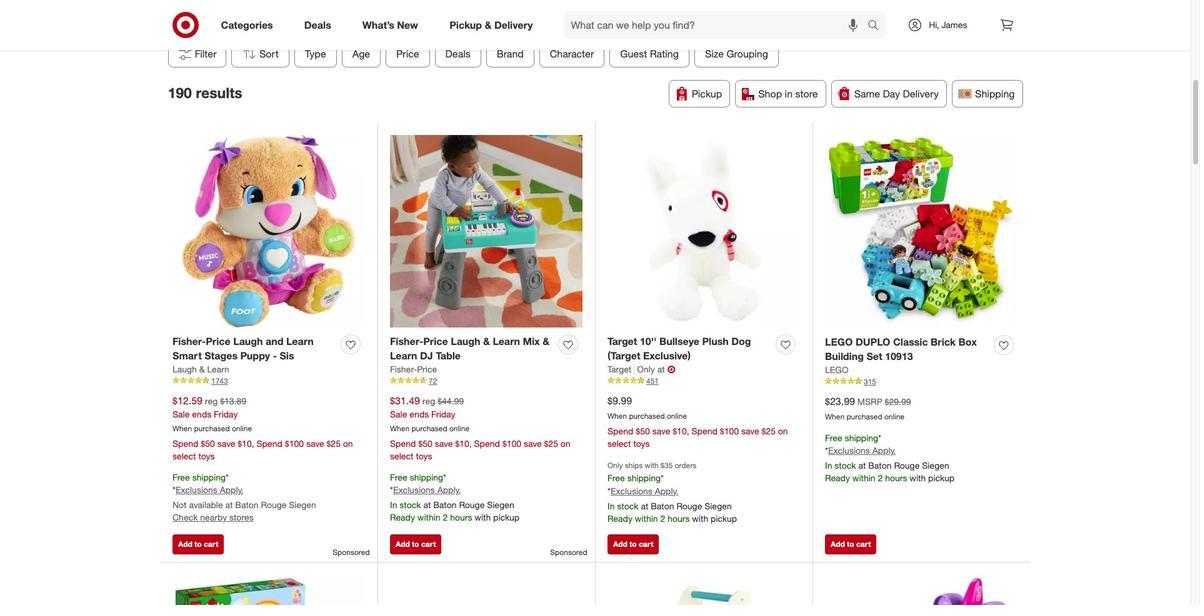 Task type: locate. For each thing, give the bounding box(es) containing it.
ends inside $12.59 reg $13.89 sale ends friday when purchased online spend $50 save $10, spend $100 save $25 on select toys
[[192, 409, 211, 419]]

online inside $12.59 reg $13.89 sale ends friday when purchased online spend $50 save $10, spend $100 save $25 on select toys
[[232, 424, 252, 433]]

2 horizontal spatial $50
[[636, 426, 650, 436]]

same day delivery button
[[832, 80, 947, 108]]

when inside "$9.99 when purchased online spend $50 save $10, spend $100 save $25 on select toys"
[[608, 411, 627, 421]]

fisher- inside fisher-price laugh and learn smart stages puppy - sis
[[173, 335, 206, 348]]

& right mix
[[543, 335, 550, 348]]

pickup inside button
[[692, 88, 722, 100]]

1 horizontal spatial select
[[390, 451, 414, 461]]

rouge inside free shipping * * exclusions apply. not available at baton rouge siegen check nearby stores
[[261, 500, 287, 511]]

pickup inside 'link'
[[450, 18, 482, 31]]

siegen inside the only ships with $35 orders free shipping * * exclusions apply. in stock at  baton rouge siegen ready within 2 hours with pickup
[[705, 501, 732, 511]]

price button
[[386, 40, 430, 68]]

price inside fisher-price laugh and learn smart stages puppy - sis
[[206, 335, 231, 348]]

add for $31.49
[[396, 540, 410, 549]]

target link
[[608, 363, 635, 376]]

4 to from the left
[[847, 540, 855, 549]]

friday down $44.99
[[432, 409, 456, 419]]

box
[[959, 336, 977, 348]]

purchased down msrp
[[847, 412, 883, 421]]

delivery
[[495, 18, 533, 31], [903, 88, 939, 100]]

$100 inside '$31.49 reg $44.99 sale ends friday when purchased online spend $50 save $10, spend $100 save $25 on select toys'
[[503, 438, 522, 449]]

fisher-price laugh & learn mix & learn dj table
[[390, 335, 550, 362]]

1 vertical spatial pickup
[[692, 88, 722, 100]]

what's new link
[[352, 11, 434, 39]]

building
[[825, 350, 864, 363]]

ready inside the only ships with $35 orders free shipping * * exclusions apply. in stock at  baton rouge siegen ready within 2 hours with pickup
[[608, 513, 633, 524]]

laugh up table
[[451, 335, 481, 348]]

0 horizontal spatial $50
[[201, 438, 215, 449]]

pickup inside the only ships with $35 orders free shipping * * exclusions apply. in stock at  baton rouge siegen ready within 2 hours with pickup
[[711, 513, 737, 524]]

at inside free shipping * * exclusions apply. not available at baton rouge siegen check nearby stores
[[225, 500, 233, 511]]

reg down the 1743
[[205, 396, 218, 406]]

deals down 'pickup & delivery'
[[445, 48, 471, 60]]

1 add to cart button from the left
[[173, 535, 224, 555]]

$10, for fisher-price laugh and learn smart stages puppy - sis
[[238, 438, 254, 449]]

only up 451
[[637, 364, 655, 374]]

$100
[[720, 426, 739, 436], [285, 438, 304, 449], [503, 438, 522, 449]]

pickup up deals button
[[450, 18, 482, 31]]

delivery for pickup & delivery
[[495, 18, 533, 31]]

hi,
[[929, 19, 940, 30]]

0 horizontal spatial sponsored
[[333, 548, 370, 557]]

select up not
[[173, 451, 196, 461]]

1 reg from the left
[[205, 396, 218, 406]]

cart for $12.59
[[204, 540, 218, 549]]

price inside "button"
[[396, 48, 419, 60]]

price for fisher-price
[[417, 364, 437, 374]]

deals
[[304, 18, 331, 31], [445, 48, 471, 60]]

2 horizontal spatial $10,
[[673, 426, 690, 436]]

2 to from the left
[[412, 540, 419, 549]]

price inside fisher-price laugh & learn mix & learn dj table
[[423, 335, 448, 348]]

2 add from the left
[[396, 540, 410, 549]]

fisher- inside fisher-price link
[[390, 364, 417, 374]]

1 friday from the left
[[214, 409, 238, 419]]

hours inside the only ships with $35 orders free shipping * * exclusions apply. in stock at  baton rouge siegen ready within 2 hours with pickup
[[668, 513, 690, 524]]

0 horizontal spatial ready
[[390, 512, 415, 523]]

2 horizontal spatial toys
[[634, 438, 650, 449]]

select inside '$31.49 reg $44.99 sale ends friday when purchased online spend $50 save $10, spend $100 save $25 on select toys'
[[390, 451, 414, 461]]

fisher-price laugh and learn smart stages puppy - sis image
[[173, 135, 365, 327], [173, 135, 365, 327]]

$29.99
[[885, 396, 912, 407]]

$10, up orders
[[673, 426, 690, 436]]

$50 inside '$31.49 reg $44.99 sale ends friday when purchased online spend $50 save $10, spend $100 save $25 on select toys'
[[419, 438, 433, 449]]

$10, inside $12.59 reg $13.89 sale ends friday when purchased online spend $50 save $10, spend $100 save $25 on select toys
[[238, 438, 254, 449]]

1 horizontal spatial ready
[[608, 513, 633, 524]]

add to cart
[[178, 540, 218, 549], [396, 540, 436, 549], [613, 540, 654, 549], [831, 540, 871, 549]]

fisher-price little people barbie dream plane image
[[825, 575, 1019, 605], [825, 575, 1019, 605]]

sale down '$12.59'
[[173, 409, 190, 419]]

lego link
[[825, 364, 849, 376]]

0 vertical spatial deals
[[304, 18, 331, 31]]

$25
[[762, 426, 776, 436], [327, 438, 341, 449], [544, 438, 558, 449]]

laugh inside fisher-price laugh and learn smart stages puppy - sis
[[233, 335, 263, 348]]

hi, james
[[929, 19, 968, 30]]

lego duplo my first number train toy 10954 image
[[173, 575, 365, 605], [173, 575, 365, 605]]

lego for lego
[[825, 364, 849, 375]]

select up ships
[[608, 438, 631, 449]]

target 10'' bullseye plush dog (target exclusive)
[[608, 335, 751, 362]]

1 horizontal spatial $50
[[419, 438, 433, 449]]

type
[[305, 48, 326, 60]]

online down $44.99
[[450, 424, 470, 433]]

msrp
[[858, 396, 883, 407]]

0 horizontal spatial toys
[[199, 451, 215, 461]]

0 horizontal spatial friday
[[214, 409, 238, 419]]

2 sale from the left
[[390, 409, 407, 419]]

shipping
[[845, 433, 879, 443], [192, 472, 226, 483], [410, 472, 443, 483], [628, 473, 661, 483]]

$12.59
[[173, 395, 203, 407]]

delivery right day
[[903, 88, 939, 100]]

$35
[[661, 461, 673, 470]]

price up dj
[[423, 335, 448, 348]]

when
[[608, 411, 627, 421], [825, 412, 845, 421], [173, 424, 192, 433], [390, 424, 410, 433]]

laugh inside fisher-price laugh & learn mix & learn dj table
[[451, 335, 481, 348]]

3 add from the left
[[613, 540, 628, 549]]

2 reg from the left
[[423, 396, 435, 406]]

3 cart from the left
[[639, 540, 654, 549]]

0 horizontal spatial hours
[[450, 512, 472, 523]]

2 horizontal spatial laugh
[[451, 335, 481, 348]]

spend down '$12.59'
[[173, 438, 199, 449]]

0 horizontal spatial deals
[[304, 18, 331, 31]]

price
[[396, 48, 419, 60], [206, 335, 231, 348], [423, 335, 448, 348], [417, 364, 437, 374]]

only left ships
[[608, 461, 623, 470]]

1 horizontal spatial deals
[[445, 48, 471, 60]]

2 horizontal spatial pickup
[[929, 473, 955, 484]]

fisher- for fisher-price laugh and learn smart stages puppy - sis
[[173, 335, 206, 348]]

purchased
[[629, 411, 665, 421], [847, 412, 883, 421], [194, 424, 230, 433], [412, 424, 448, 433]]

toys up available
[[199, 451, 215, 461]]

2 add to cart from the left
[[396, 540, 436, 549]]

1 horizontal spatial 2
[[661, 513, 666, 524]]

friday for $31.49
[[432, 409, 456, 419]]

1 horizontal spatial pickup
[[692, 88, 722, 100]]

1 vertical spatial lego
[[825, 364, 849, 375]]

reg
[[205, 396, 218, 406], [423, 396, 435, 406]]

fisher- up smart
[[173, 335, 206, 348]]

1 horizontal spatial only
[[637, 364, 655, 374]]

ends
[[192, 409, 211, 419], [410, 409, 429, 419]]

0 horizontal spatial sale
[[173, 409, 190, 419]]

4 add to cart button from the left
[[825, 535, 877, 555]]

$23.99 msrp $29.99 when purchased online
[[825, 395, 912, 421]]

online down 451 link
[[667, 411, 687, 421]]

fisher-price laugh & learn mix & learn dj table image
[[390, 135, 583, 327], [390, 135, 583, 327]]

2 horizontal spatial on
[[778, 426, 788, 436]]

$100 inside $12.59 reg $13.89 sale ends friday when purchased online spend $50 save $10, spend $100 save $25 on select toys
[[285, 438, 304, 449]]

spend down $9.99 on the right bottom
[[608, 426, 634, 436]]

add to cart for $31.49
[[396, 540, 436, 549]]

with
[[645, 461, 659, 470], [910, 473, 926, 484], [475, 512, 491, 523], [692, 513, 709, 524]]

smart
[[173, 350, 202, 362]]

stock inside the only ships with $35 orders free shipping * * exclusions apply. in stock at  baton rouge siegen ready within 2 hours with pickup
[[617, 501, 639, 511]]

target
[[608, 335, 638, 348], [608, 364, 632, 374]]

lego inside lego duplo classic brick box building set 10913
[[825, 336, 853, 348]]

& inside laugh & learn link
[[199, 364, 205, 374]]

0 horizontal spatial $25
[[327, 438, 341, 449]]

sale inside '$31.49 reg $44.99 sale ends friday when purchased online spend $50 save $10, spend $100 save $25 on select toys'
[[390, 409, 407, 419]]

select inside $12.59 reg $13.89 sale ends friday when purchased online spend $50 save $10, spend $100 save $25 on select toys
[[173, 451, 196, 461]]

laugh down smart
[[173, 364, 197, 374]]

delivery inside 'link'
[[495, 18, 533, 31]]

friday
[[214, 409, 238, 419], [432, 409, 456, 419]]

2 horizontal spatial $25
[[762, 426, 776, 436]]

online down $13.89
[[232, 424, 252, 433]]

fisher- for fisher-price
[[390, 364, 417, 374]]

& inside "pickup & delivery" 'link'
[[485, 18, 492, 31]]

reg inside $12.59 reg $13.89 sale ends friday when purchased online spend $50 save $10, spend $100 save $25 on select toys
[[205, 396, 218, 406]]

sort
[[259, 48, 279, 60]]

fisher-price link
[[390, 363, 437, 376]]

when down $31.49
[[390, 424, 410, 433]]

ends down '$12.59'
[[192, 409, 211, 419]]

$13.89
[[220, 396, 246, 406]]

1 ends from the left
[[192, 409, 211, 419]]

0 vertical spatial lego
[[825, 336, 853, 348]]

learn
[[286, 335, 314, 348], [493, 335, 520, 348], [390, 350, 417, 362], [207, 364, 229, 374]]

to for $31.49
[[412, 540, 419, 549]]

spend up orders
[[692, 426, 718, 436]]

mix
[[523, 335, 540, 348]]

toys
[[634, 438, 650, 449], [199, 451, 215, 461], [416, 451, 432, 461]]

toys inside '$31.49 reg $44.99 sale ends friday when purchased online spend $50 save $10, spend $100 save $25 on select toys'
[[416, 451, 432, 461]]

2 ends from the left
[[410, 409, 429, 419]]

to
[[195, 540, 202, 549], [412, 540, 419, 549], [630, 540, 637, 549], [847, 540, 855, 549]]

1 vertical spatial target
[[608, 364, 632, 374]]

target down (target
[[608, 364, 632, 374]]

3 add to cart button from the left
[[608, 535, 659, 555]]

spend
[[608, 426, 634, 436], [692, 426, 718, 436], [173, 438, 199, 449], [257, 438, 283, 449], [390, 438, 416, 449], [474, 438, 500, 449]]

fisher-
[[173, 335, 206, 348], [390, 335, 423, 348], [390, 364, 417, 374]]

in
[[825, 461, 833, 471], [390, 500, 397, 511], [608, 501, 615, 511]]

to for $23.99
[[847, 540, 855, 549]]

price up stages
[[206, 335, 231, 348]]

to for $12.59
[[195, 540, 202, 549]]

toys inside $12.59 reg $13.89 sale ends friday when purchased online spend $50 save $10, spend $100 save $25 on select toys
[[199, 451, 215, 461]]

add to cart button for $31.49
[[390, 535, 442, 555]]

1 sale from the left
[[173, 409, 190, 419]]

dog
[[732, 335, 751, 348]]

siegen inside free shipping * * exclusions apply. not available at baton rouge siegen check nearby stores
[[289, 500, 316, 511]]

1 vertical spatial deals
[[445, 48, 471, 60]]

1 horizontal spatial $25
[[544, 438, 558, 449]]

$50 down '$12.59'
[[201, 438, 215, 449]]

delivery up "brand" button
[[495, 18, 533, 31]]

purchased down $9.99 on the right bottom
[[629, 411, 665, 421]]

2 horizontal spatial in
[[825, 461, 833, 471]]

when down $23.99 at the bottom of page
[[825, 412, 845, 421]]

toys down $31.49
[[416, 451, 432, 461]]

1 horizontal spatial stock
[[617, 501, 639, 511]]

apply.
[[873, 446, 896, 456], [220, 485, 243, 496], [438, 485, 461, 496], [655, 486, 679, 496]]

select down $31.49
[[390, 451, 414, 461]]

$50 for fisher-price laugh & learn mix & learn dj table
[[419, 438, 433, 449]]

$25 inside '$31.49 reg $44.99 sale ends friday when purchased online spend $50 save $10, spend $100 save $25 on select toys'
[[544, 438, 558, 449]]

fisher- up dj
[[390, 335, 423, 348]]

delivery for same day delivery
[[903, 88, 939, 100]]

select inside "$9.99 when purchased online spend $50 save $10, spend $100 save $25 on select toys"
[[608, 438, 631, 449]]

online inside '$31.49 reg $44.99 sale ends friday when purchased online spend $50 save $10, spend $100 save $25 on select toys'
[[450, 424, 470, 433]]

2 friday from the left
[[432, 409, 456, 419]]

$50 down $31.49
[[419, 438, 433, 449]]

lego
[[825, 336, 853, 348], [825, 364, 849, 375]]

2 horizontal spatial select
[[608, 438, 631, 449]]

2 target from the top
[[608, 364, 632, 374]]

0 horizontal spatial $100
[[285, 438, 304, 449]]

learn up the 1743
[[207, 364, 229, 374]]

1 target from the top
[[608, 335, 638, 348]]

4 cart from the left
[[857, 540, 871, 549]]

add to cart button for $12.59
[[173, 535, 224, 555]]

1 horizontal spatial on
[[561, 438, 571, 449]]

target up (target
[[608, 335, 638, 348]]

on inside $12.59 reg $13.89 sale ends friday when purchased online spend $50 save $10, spend $100 save $25 on select toys
[[343, 438, 353, 449]]

1 add to cart from the left
[[178, 540, 218, 549]]

when inside $23.99 msrp $29.99 when purchased online
[[825, 412, 845, 421]]

lego duplo classic brick box building set 10913 image
[[825, 135, 1019, 328], [825, 135, 1019, 328]]

0 vertical spatial pickup
[[450, 18, 482, 31]]

when down $9.99 on the right bottom
[[608, 411, 627, 421]]

purchased down $44.99
[[412, 424, 448, 433]]

$50 up ships
[[636, 426, 650, 436]]

2 horizontal spatial stock
[[835, 461, 856, 471]]

within inside the only ships with $35 orders free shipping * * exclusions apply. in stock at  baton rouge siegen ready within 2 hours with pickup
[[635, 513, 658, 524]]

pickup & delivery link
[[439, 11, 549, 39]]

2 horizontal spatial $100
[[720, 426, 739, 436]]

& up 72 link
[[483, 335, 490, 348]]

1 horizontal spatial $100
[[503, 438, 522, 449]]

within
[[853, 473, 876, 484], [418, 512, 441, 523], [635, 513, 658, 524]]

fisher- inside fisher-price laugh & learn mix & learn dj table
[[390, 335, 423, 348]]

1 horizontal spatial reg
[[423, 396, 435, 406]]

ends down $31.49
[[410, 409, 429, 419]]

1 horizontal spatial laugh
[[233, 335, 263, 348]]

james
[[942, 19, 968, 30]]

1 horizontal spatial delivery
[[903, 88, 939, 100]]

on inside '$31.49 reg $44.99 sale ends friday when purchased online spend $50 save $10, spend $100 save $25 on select toys'
[[561, 438, 571, 449]]

in
[[785, 88, 793, 100]]

price up 72 at the bottom of page
[[417, 364, 437, 374]]

when down '$12.59'
[[173, 424, 192, 433]]

deals inside button
[[445, 48, 471, 60]]

when inside '$31.49 reg $44.99 sale ends friday when purchased online spend $50 save $10, spend $100 save $25 on select toys'
[[390, 424, 410, 433]]

1 horizontal spatial ends
[[410, 409, 429, 419]]

target inside target only at ¬
[[608, 364, 632, 374]]

$10, down $44.99
[[455, 438, 472, 449]]

0 horizontal spatial pickup
[[493, 512, 520, 523]]

0 horizontal spatial pickup
[[450, 18, 482, 31]]

spend up free shipping * * exclusions apply. not available at baton rouge siegen check nearby stores
[[257, 438, 283, 449]]

target inside target 10'' bullseye plush dog (target exclusive)
[[608, 335, 638, 348]]

1 add from the left
[[178, 540, 192, 549]]

1 cart from the left
[[204, 540, 218, 549]]

0 vertical spatial target
[[608, 335, 638, 348]]

$25 inside $12.59 reg $13.89 sale ends friday when purchased online spend $50 save $10, spend $100 save $25 on select toys
[[327, 438, 341, 449]]

when inside $12.59 reg $13.89 sale ends friday when purchased online spend $50 save $10, spend $100 save $25 on select toys
[[173, 424, 192, 433]]

toys up ships
[[634, 438, 650, 449]]

exclusions apply. button
[[829, 445, 896, 457], [176, 484, 243, 497], [393, 484, 461, 497], [611, 485, 679, 498]]

3 to from the left
[[630, 540, 637, 549]]

1 horizontal spatial within
[[635, 513, 658, 524]]

0 horizontal spatial 2
[[443, 512, 448, 523]]

on for fisher-price laugh and learn smart stages puppy - sis
[[343, 438, 353, 449]]

price for fisher-price laugh and learn smart stages puppy - sis
[[206, 335, 231, 348]]

lego down building
[[825, 364, 849, 375]]

1 vertical spatial delivery
[[903, 88, 939, 100]]

online down $29.99
[[885, 412, 905, 421]]

select
[[608, 438, 631, 449], [173, 451, 196, 461], [390, 451, 414, 461]]

0 horizontal spatial ends
[[192, 409, 211, 419]]

0 horizontal spatial only
[[608, 461, 623, 470]]

0 horizontal spatial reg
[[205, 396, 218, 406]]

cart for $31.49
[[421, 540, 436, 549]]

1 horizontal spatial hours
[[668, 513, 690, 524]]

ends inside '$31.49 reg $44.99 sale ends friday when purchased online spend $50 save $10, spend $100 save $25 on select toys'
[[410, 409, 429, 419]]

add for $12.59
[[178, 540, 192, 549]]

laugh up puppy
[[233, 335, 263, 348]]

$31.49
[[390, 395, 420, 407]]

$100 inside "$9.99 when purchased online spend $50 save $10, spend $100 save $25 on select toys"
[[720, 426, 739, 436]]

1 horizontal spatial friday
[[432, 409, 456, 419]]

$50 inside $12.59 reg $13.89 sale ends friday when purchased online spend $50 save $10, spend $100 save $25 on select toys
[[201, 438, 215, 449]]

deals up type button
[[304, 18, 331, 31]]

fisher- up $31.49
[[390, 364, 417, 374]]

friday down $13.89
[[214, 409, 238, 419]]

$9.99 when purchased online spend $50 save $10, spend $100 save $25 on select toys
[[608, 395, 788, 449]]

reg down 72 at the bottom of page
[[423, 396, 435, 406]]

1 vertical spatial only
[[608, 461, 623, 470]]

2 cart from the left
[[421, 540, 436, 549]]

at
[[658, 364, 665, 374], [859, 461, 866, 471], [225, 500, 233, 511], [424, 500, 431, 511], [641, 501, 649, 511]]

0 vertical spatial delivery
[[495, 18, 533, 31]]

friday inside '$31.49 reg $44.99 sale ends friday when purchased online spend $50 save $10, spend $100 save $25 on select toys'
[[432, 409, 456, 419]]

0 horizontal spatial $10,
[[238, 438, 254, 449]]

pickup
[[929, 473, 955, 484], [493, 512, 520, 523], [711, 513, 737, 524]]

exclusions inside the only ships with $35 orders free shipping * * exclusions apply. in stock at  baton rouge siegen ready within 2 hours with pickup
[[611, 486, 653, 496]]

target for target only at ¬
[[608, 364, 632, 374]]

siegen
[[923, 461, 950, 471], [289, 500, 316, 511], [487, 500, 515, 511], [705, 501, 732, 511]]

$23.99
[[825, 395, 855, 408]]

baton
[[869, 461, 892, 471], [235, 500, 259, 511], [434, 500, 457, 511], [651, 501, 674, 511]]

price down the new
[[396, 48, 419, 60]]

apply. inside free shipping * * exclusions apply. not available at baton rouge siegen check nearby stores
[[220, 485, 243, 496]]

advertisement region
[[220, 0, 971, 17]]

4 add to cart from the left
[[831, 540, 871, 549]]

and
[[266, 335, 284, 348]]

pickup down size
[[692, 88, 722, 100]]

target only at ¬
[[608, 363, 676, 376]]

$50
[[636, 426, 650, 436], [201, 438, 215, 449], [419, 438, 433, 449]]

1 horizontal spatial in
[[608, 501, 615, 511]]

4 add from the left
[[831, 540, 845, 549]]

reg inside '$31.49 reg $44.99 sale ends friday when purchased online spend $50 save $10, spend $100 save $25 on select toys'
[[423, 396, 435, 406]]

0 horizontal spatial in
[[390, 500, 397, 511]]

grouping
[[727, 48, 768, 60]]

friday inside $12.59 reg $13.89 sale ends friday when purchased online spend $50 save $10, spend $100 save $25 on select toys
[[214, 409, 238, 419]]

exclusions apply. button for target 10'' bullseye plush dog (target exclusive)
[[611, 485, 679, 498]]

0 horizontal spatial delivery
[[495, 18, 533, 31]]

1 horizontal spatial sponsored
[[551, 548, 588, 557]]

laugh inside laugh & learn link
[[173, 364, 197, 374]]

$100 for fisher-price laugh and learn smart stages puppy - sis
[[285, 438, 304, 449]]

0 horizontal spatial stock
[[400, 500, 421, 511]]

1 to from the left
[[195, 540, 202, 549]]

pickup
[[450, 18, 482, 31], [692, 88, 722, 100]]

baton inside free shipping * * exclusions apply. not available at baton rouge siegen check nearby stores
[[235, 500, 259, 511]]

1 lego from the top
[[825, 336, 853, 348]]

delivery inside button
[[903, 88, 939, 100]]

purchased inside "$9.99 when purchased online spend $50 save $10, spend $100 save $25 on select toys"
[[629, 411, 665, 421]]

at inside target only at ¬
[[658, 364, 665, 374]]

1 horizontal spatial pickup
[[711, 513, 737, 524]]

0 horizontal spatial within
[[418, 512, 441, 523]]

target 10'' bullseye plush dog (target exclusive) image
[[608, 135, 800, 327], [608, 135, 800, 327]]

& up "brand" button
[[485, 18, 492, 31]]

select for fisher-price laugh & learn mix & learn dj table
[[390, 451, 414, 461]]

$9.99
[[608, 395, 632, 407]]

add to cart button for $9.99
[[608, 535, 659, 555]]

sale down $31.49
[[390, 409, 407, 419]]

1 horizontal spatial sale
[[390, 409, 407, 419]]

0 horizontal spatial select
[[173, 451, 196, 461]]

0 horizontal spatial on
[[343, 438, 353, 449]]

2 lego from the top
[[825, 364, 849, 375]]

purchased inside $12.59 reg $13.89 sale ends friday when purchased online spend $50 save $10, spend $100 save $25 on select toys
[[194, 424, 230, 433]]

ready
[[825, 473, 850, 484], [390, 512, 415, 523], [608, 513, 633, 524]]

1 horizontal spatial toys
[[416, 451, 432, 461]]

$100 for fisher-price laugh & learn mix & learn dj table
[[503, 438, 522, 449]]

$50 inside "$9.99 when purchased online spend $50 save $10, spend $100 save $25 on select toys"
[[636, 426, 650, 436]]

$10, down $13.89
[[238, 438, 254, 449]]

learn up sis on the left bottom
[[286, 335, 314, 348]]

2 add to cart button from the left
[[390, 535, 442, 555]]

0 vertical spatial only
[[637, 364, 655, 374]]

lego up building
[[825, 336, 853, 348]]

sponsored for fisher-price laugh & learn mix & learn dj table
[[551, 548, 588, 557]]

add to cart button
[[173, 535, 224, 555], [390, 535, 442, 555], [608, 535, 659, 555], [825, 535, 877, 555]]

-
[[273, 350, 277, 362]]

b. toys wooden activity walker - little learning steps image
[[608, 575, 800, 605], [608, 575, 800, 605]]

purchased down $13.89
[[194, 424, 230, 433]]

sale inside $12.59 reg $13.89 sale ends friday when purchased online spend $50 save $10, spend $100 save $25 on select toys
[[173, 409, 190, 419]]

& down smart
[[199, 364, 205, 374]]

0 horizontal spatial laugh
[[173, 364, 197, 374]]

$10, inside '$31.49 reg $44.99 sale ends friday when purchased online spend $50 save $10, spend $100 save $25 on select toys'
[[455, 438, 472, 449]]

&
[[485, 18, 492, 31], [483, 335, 490, 348], [543, 335, 550, 348], [199, 364, 205, 374]]

3 add to cart from the left
[[613, 540, 654, 549]]

free inside free shipping * * exclusions apply. not available at baton rouge siegen check nearby stores
[[173, 472, 190, 483]]

check nearby stores button
[[173, 512, 254, 524]]

1 horizontal spatial $10,
[[455, 438, 472, 449]]



Task type: describe. For each thing, give the bounding box(es) containing it.
not
[[173, 500, 187, 511]]

sis
[[280, 350, 294, 362]]

lego duplo classic brick box building set 10913
[[825, 336, 977, 363]]

at inside the only ships with $35 orders free shipping * * exclusions apply. in stock at  baton rouge siegen ready within 2 hours with pickup
[[641, 501, 649, 511]]

deals for deals link
[[304, 18, 331, 31]]

fisher-price laugh and learn smart stages puppy - sis
[[173, 335, 314, 362]]

exclusions apply. button for fisher-price laugh and learn smart stages puppy - sis
[[176, 484, 243, 497]]

what's
[[363, 18, 395, 31]]

72
[[429, 376, 437, 386]]

shop in store button
[[736, 80, 827, 108]]

fisher- for fisher-price laugh & learn mix & learn dj table
[[390, 335, 423, 348]]

online inside $23.99 msrp $29.99 when purchased online
[[885, 412, 905, 421]]

451
[[647, 376, 659, 386]]

learn left mix
[[493, 335, 520, 348]]

$10, for fisher-price laugh & learn mix & learn dj table
[[455, 438, 472, 449]]

search button
[[863, 11, 893, 41]]

toys for fisher-price laugh & learn mix & learn dj table
[[416, 451, 432, 461]]

learn up fisher-price
[[390, 350, 417, 362]]

stores
[[230, 512, 254, 523]]

online inside "$9.99 when purchased online spend $50 save $10, spend $100 save $25 on select toys"
[[667, 411, 687, 421]]

190
[[168, 84, 192, 101]]

exclusions inside free shipping * * exclusions apply. not available at baton rouge siegen check nearby stores
[[176, 485, 218, 496]]

search
[[863, 20, 893, 32]]

fisher-price laugh and learn smart stages puppy - sis link
[[173, 335, 336, 363]]

shipping inside the only ships with $35 orders free shipping * * exclusions apply. in stock at  baton rouge siegen ready within 2 hours with pickup
[[628, 473, 661, 483]]

price for fisher-price laugh & learn mix & learn dj table
[[423, 335, 448, 348]]

reg for $12.59
[[205, 396, 218, 406]]

fisher-price
[[390, 364, 437, 374]]

10''
[[640, 335, 657, 348]]

add to cart for $9.99
[[613, 540, 654, 549]]

190 results
[[168, 84, 242, 101]]

day
[[883, 88, 901, 100]]

pickup & delivery
[[450, 18, 533, 31]]

72 link
[[390, 376, 583, 387]]

2 horizontal spatial ready
[[825, 473, 850, 484]]

guest rating button
[[610, 40, 689, 68]]

2 horizontal spatial sponsored
[[934, 17, 971, 27]]

free inside the only ships with $35 orders free shipping * * exclusions apply. in stock at  baton rouge siegen ready within 2 hours with pickup
[[608, 473, 625, 483]]

exclusive)
[[643, 350, 691, 362]]

to for $9.99
[[630, 540, 637, 549]]

orders
[[675, 461, 697, 470]]

add to cart for $12.59
[[178, 540, 218, 549]]

age button
[[342, 40, 381, 68]]

lego for lego duplo classic brick box building set 10913
[[825, 336, 853, 348]]

2 inside the only ships with $35 orders free shipping * * exclusions apply. in stock at  baton rouge siegen ready within 2 hours with pickup
[[661, 513, 666, 524]]

check
[[173, 512, 198, 523]]

sort button
[[231, 40, 289, 68]]

¬
[[668, 363, 676, 376]]

size grouping
[[705, 48, 768, 60]]

laugh & learn link
[[173, 363, 229, 376]]

friday for $12.59
[[214, 409, 238, 419]]

exclusions apply. button for fisher-price laugh & learn mix & learn dj table
[[393, 484, 461, 497]]

pickup button
[[669, 80, 731, 108]]

cart for $23.99
[[857, 540, 871, 549]]

select for fisher-price laugh and learn smart stages puppy - sis
[[173, 451, 196, 461]]

reg for $31.49
[[423, 396, 435, 406]]

315
[[864, 377, 877, 386]]

1 horizontal spatial free shipping * * exclusions apply. in stock at  baton rouge siegen ready within 2 hours with pickup
[[825, 433, 955, 484]]

$10, inside "$9.99 when purchased online spend $50 save $10, spend $100 save $25 on select toys"
[[673, 426, 690, 436]]

store
[[796, 88, 818, 100]]

$31.49 reg $44.99 sale ends friday when purchased online spend $50 save $10, spend $100 save $25 on select toys
[[390, 395, 571, 461]]

type button
[[294, 40, 337, 68]]

purchased inside '$31.49 reg $44.99 sale ends friday when purchased online spend $50 save $10, spend $100 save $25 on select toys'
[[412, 424, 448, 433]]

laugh & learn
[[173, 364, 229, 374]]

10913
[[886, 350, 913, 363]]

categories
[[221, 18, 273, 31]]

filter
[[195, 48, 217, 60]]

315 link
[[825, 376, 1019, 387]]

stages
[[205, 350, 238, 362]]

add for $23.99
[[831, 540, 845, 549]]

rating
[[650, 48, 679, 60]]

ends for $31.49
[[410, 409, 429, 419]]

shipping button
[[952, 80, 1023, 108]]

new
[[397, 18, 418, 31]]

character button
[[539, 40, 605, 68]]

available
[[189, 500, 223, 511]]

on for fisher-price laugh & learn mix & learn dj table
[[561, 438, 571, 449]]

ends for $12.59
[[192, 409, 211, 419]]

on inside "$9.99 when purchased online spend $50 save $10, spend $100 save $25 on select toys"
[[778, 426, 788, 436]]

toys for fisher-price laugh and learn smart stages puppy - sis
[[199, 451, 215, 461]]

$25 for fisher-price laugh and learn smart stages puppy - sis
[[327, 438, 341, 449]]

categories link
[[210, 11, 289, 39]]

add for $9.99
[[613, 540, 628, 549]]

plush
[[703, 335, 729, 348]]

2 horizontal spatial hours
[[886, 473, 908, 484]]

1743
[[211, 376, 228, 386]]

shipping inside free shipping * * exclusions apply. not available at baton rouge siegen check nearby stores
[[192, 472, 226, 483]]

results
[[196, 84, 242, 101]]

filter button
[[168, 40, 226, 68]]

same
[[855, 88, 881, 100]]

same day delivery
[[855, 88, 939, 100]]

in inside the only ships with $35 orders free shipping * * exclusions apply. in stock at  baton rouge siegen ready within 2 hours with pickup
[[608, 501, 615, 511]]

0 horizontal spatial free shipping * * exclusions apply. in stock at  baton rouge siegen ready within 2 hours with pickup
[[390, 472, 520, 523]]

sale for $12.59
[[173, 409, 190, 419]]

laugh for and
[[233, 335, 263, 348]]

deals for deals button
[[445, 48, 471, 60]]

brand
[[497, 48, 524, 60]]

2 horizontal spatial within
[[853, 473, 876, 484]]

sponsored for fisher-price laugh and learn smart stages puppy - sis
[[333, 548, 370, 557]]

spend down $31.49
[[390, 438, 416, 449]]

2 horizontal spatial 2
[[878, 473, 883, 484]]

$25 for fisher-price laugh & learn mix & learn dj table
[[544, 438, 558, 449]]

lego duplo classic brick box building set 10913 link
[[825, 335, 989, 364]]

pickup for pickup & delivery
[[450, 18, 482, 31]]

brick
[[931, 336, 956, 348]]

fisher-price laugh & learn mix & learn dj table link
[[390, 335, 553, 363]]

size
[[705, 48, 724, 60]]

$25 inside "$9.99 when purchased online spend $50 save $10, spend $100 save $25 on select toys"
[[762, 426, 776, 436]]

451 link
[[608, 376, 800, 387]]

only ships with $35 orders free shipping * * exclusions apply. in stock at  baton rouge siegen ready within 2 hours with pickup
[[608, 461, 737, 524]]

deals button
[[435, 40, 481, 68]]

only inside the only ships with $35 orders free shipping * * exclusions apply. in stock at  baton rouge siegen ready within 2 hours with pickup
[[608, 461, 623, 470]]

baton inside the only ships with $35 orders free shipping * * exclusions apply. in stock at  baton rouge siegen ready within 2 hours with pickup
[[651, 501, 674, 511]]

target 10'' bullseye plush dog (target exclusive) link
[[608, 335, 771, 363]]

ships
[[625, 461, 643, 470]]

what's new
[[363, 18, 418, 31]]

shop in store
[[759, 88, 818, 100]]

brand button
[[486, 40, 534, 68]]

sale for $31.49
[[390, 409, 407, 419]]

1743 link
[[173, 376, 365, 387]]

pickup for pickup
[[692, 88, 722, 100]]

toys inside "$9.99 when purchased online spend $50 save $10, spend $100 save $25 on select toys"
[[634, 438, 650, 449]]

shipping
[[976, 88, 1015, 100]]

shop
[[759, 88, 782, 100]]

apply. inside the only ships with $35 orders free shipping * * exclusions apply. in stock at  baton rouge siegen ready within 2 hours with pickup
[[655, 486, 679, 496]]

character
[[550, 48, 594, 60]]

(target
[[608, 350, 641, 362]]

add to cart button for $23.99
[[825, 535, 877, 555]]

nearby
[[200, 512, 227, 523]]

duplo
[[856, 336, 891, 348]]

table
[[436, 350, 461, 362]]

purchased inside $23.99 msrp $29.99 when purchased online
[[847, 412, 883, 421]]

target for target 10'' bullseye plush dog (target exclusive)
[[608, 335, 638, 348]]

cart for $9.99
[[639, 540, 654, 549]]

only inside target only at ¬
[[637, 364, 655, 374]]

spend down 72 link
[[474, 438, 500, 449]]

$50 for fisher-price laugh and learn smart stages puppy - sis
[[201, 438, 215, 449]]

learn inside fisher-price laugh and learn smart stages puppy - sis
[[286, 335, 314, 348]]

size grouping button
[[694, 40, 779, 68]]

add to cart for $23.99
[[831, 540, 871, 549]]

laugh for &
[[451, 335, 481, 348]]

What can we help you find? suggestions appear below search field
[[564, 11, 871, 39]]

rouge inside the only ships with $35 orders free shipping * * exclusions apply. in stock at  baton rouge siegen ready within 2 hours with pickup
[[677, 501, 703, 511]]

dj
[[420, 350, 433, 362]]



Task type: vqa. For each thing, say whether or not it's contained in the screenshot.
Only to the left
yes



